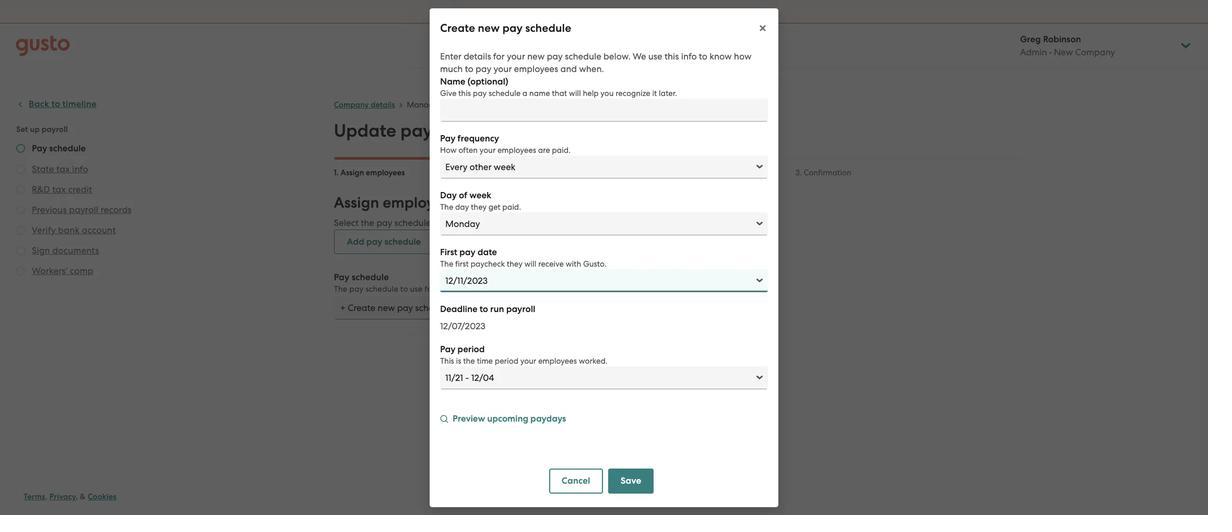 Task type: locate. For each thing, give the bounding box(es) containing it.
cancel
[[562, 476, 591, 487]]

new up name
[[528, 51, 545, 61]]

working
[[596, 7, 626, 16]]

0 vertical spatial this
[[665, 51, 679, 61]]

schedule.
[[548, 218, 587, 228]]

pay up add pay schedule
[[377, 218, 392, 228]]

you
[[601, 89, 614, 98]]

1 vertical spatial will
[[525, 259, 537, 269]]

0 horizontal spatial details
[[371, 100, 395, 110]]

they right the paycheck
[[507, 259, 523, 269]]

will left receive at bottom left
[[525, 259, 537, 269]]

pay up this
[[440, 344, 456, 355]]

for up (optional)
[[494, 51, 505, 61]]

1 vertical spatial assign
[[334, 194, 379, 212]]

use
[[649, 51, 663, 61], [410, 285, 423, 294]]

1 vertical spatial paid.
[[503, 202, 521, 212]]

pay
[[503, 21, 523, 35], [547, 51, 563, 61], [476, 63, 492, 74], [473, 89, 487, 98], [440, 100, 454, 110], [401, 120, 433, 142], [480, 194, 507, 212], [377, 218, 392, 228], [530, 218, 546, 228], [366, 237, 383, 248], [460, 247, 476, 258], [350, 285, 364, 294]]

paid. right are
[[552, 145, 571, 155]]

terms , privacy , & cookies
[[24, 493, 117, 502]]

use right we
[[649, 51, 663, 61]]

give
[[440, 89, 457, 98]]

company details
[[334, 100, 395, 110]]

your
[[507, 51, 525, 61], [494, 63, 512, 74], [480, 145, 496, 155], [521, 356, 537, 366]]

details inside enter details for your new pay schedule below. we use this info to know how much to pay your employees and when.
[[464, 51, 491, 61]]

run
[[491, 304, 504, 315]]

0 vertical spatial paid.
[[552, 145, 571, 155]]

0 horizontal spatial use
[[410, 285, 423, 294]]

employees left are
[[498, 145, 536, 155]]

the inside the first pay date the first paycheck they will receive with gusto.
[[440, 259, 454, 269]]

your down frequency
[[480, 145, 496, 155]]

0 horizontal spatial ,
[[45, 493, 47, 502]]

1 horizontal spatial the
[[463, 356, 475, 366]]

will
[[569, 89, 581, 98], [525, 259, 537, 269]]

pay inside the first pay date the first paycheck they will receive with gusto.
[[460, 247, 476, 258]]

paid. for pay frequency
[[552, 145, 571, 155]]

0 vertical spatial will
[[569, 89, 581, 98]]

employees up name
[[514, 63, 559, 74]]

pay down give
[[440, 100, 454, 110]]

first
[[440, 247, 458, 258]]

day of week the day they get paid.
[[440, 190, 521, 212]]

schedules up schedule. at top left
[[510, 194, 578, 212]]

help
[[583, 89, 599, 98]]

paid. inside pay frequency how often your employees are paid.
[[552, 145, 571, 155]]

1 vertical spatial the
[[440, 259, 454, 269]]

details
[[464, 51, 491, 61], [371, 100, 395, 110]]

upcoming
[[487, 413, 529, 424]]

0 vertical spatial details
[[464, 51, 491, 61]]

assign
[[341, 168, 364, 178], [334, 194, 379, 212]]

pay inside button
[[366, 237, 383, 248]]

your right time
[[521, 356, 537, 366]]

1 horizontal spatial they
[[507, 259, 523, 269]]

will right the that
[[569, 89, 581, 98]]

and up name (optional) give this pay schedule a name that will help you recognize it later.
[[561, 63, 577, 74]]

ran
[[485, 7, 497, 16]]

use inside enter details for your new pay schedule below. we use this info to know how much to pay your employees and when.
[[649, 51, 663, 61]]

new down ran
[[478, 21, 500, 35]]

your down create new pay schedule
[[507, 51, 525, 61]]

pay inside the pay period this is the time period your employees worked.
[[440, 344, 456, 355]]

0 horizontal spatial paid.
[[503, 202, 521, 212]]

add pay schedule button
[[334, 230, 434, 254]]

paid. right get
[[503, 202, 521, 212]]

1 vertical spatial the
[[463, 356, 475, 366]]

0 vertical spatial use
[[649, 51, 663, 61]]

details right the enter
[[464, 51, 491, 61]]

1 horizontal spatial period
[[495, 356, 519, 366]]

2 vertical spatial pay
[[440, 344, 456, 355]]

2 , from the left
[[76, 493, 78, 502]]

1 vertical spatial schedules
[[437, 120, 518, 142]]

schedules down give
[[456, 100, 491, 110]]

period
[[458, 344, 485, 355], [495, 356, 519, 366]]

assign for assign employees
[[341, 168, 364, 178]]

employees
[[514, 63, 559, 74], [498, 145, 536, 155], [366, 168, 405, 178], [383, 194, 458, 212], [448, 285, 488, 294], [538, 356, 577, 366]]

new right the add
[[511, 218, 528, 228]]

later.
[[659, 89, 678, 98]]

pay right 'add'
[[366, 237, 383, 248]]

1 vertical spatial they
[[507, 259, 523, 269]]

pay down 'add'
[[334, 272, 350, 283]]

new inside enter details for your new pay schedule below. we use this info to know how much to pay your employees and when.
[[528, 51, 545, 61]]

schedules for update pay schedules
[[437, 120, 518, 142]]

1 vertical spatial details
[[371, 100, 395, 110]]

receive
[[539, 259, 564, 269]]

1 vertical spatial pay
[[334, 272, 350, 283]]

for left all
[[425, 285, 435, 294]]

2 vertical spatial the
[[334, 285, 348, 294]]

,
[[45, 493, 47, 502], [76, 493, 78, 502]]

pay down (optional)
[[473, 89, 487, 98]]

0 vertical spatial pay
[[440, 133, 456, 144]]

cookies button
[[88, 491, 117, 504]]

below.
[[604, 51, 631, 61]]

back button
[[457, 352, 503, 376]]

the right is
[[463, 356, 475, 366]]

the inside 'day of week the day they get paid.'
[[440, 202, 454, 212]]

details up update
[[371, 100, 395, 110]]

the inside pay schedule the pay schedule to use for all employees
[[334, 285, 348, 294]]

continue button
[[508, 352, 572, 376]]

is
[[456, 356, 461, 366]]

this
[[665, 51, 679, 61], [459, 89, 471, 98]]

time
[[477, 356, 493, 366]]

pay up name (optional) give this pay schedule a name that will help you recognize it later.
[[547, 51, 563, 61]]

1 horizontal spatial use
[[649, 51, 663, 61]]

update pay schedules
[[334, 120, 518, 142]]

confirmation
[[804, 168, 852, 178]]

your inside the pay period this is the time period your employees worked.
[[521, 356, 537, 366]]

schedules
[[456, 100, 491, 110], [437, 120, 518, 142], [510, 194, 578, 212]]

the down 'add'
[[334, 285, 348, 294]]

for
[[494, 51, 505, 61], [425, 285, 435, 294]]

the down first
[[440, 259, 454, 269]]

employees inside pay schedule the pay schedule to use for all employees
[[448, 285, 488, 294]]

0 horizontal spatial the
[[361, 218, 374, 228]]

into
[[499, 7, 514, 16]]

pay inside name (optional) give this pay schedule a name that will help you recognize it later.
[[473, 89, 487, 98]]

a right into
[[516, 7, 521, 16]]

0 horizontal spatial for
[[425, 285, 435, 294]]

period up back
[[458, 344, 485, 355]]

1 horizontal spatial this
[[665, 51, 679, 61]]

are
[[538, 145, 550, 155]]

manage
[[407, 100, 438, 110]]

pay up how
[[440, 133, 456, 144]]

, left privacy
[[45, 493, 47, 502]]

1 horizontal spatial for
[[494, 51, 505, 61]]

employees inside pay frequency how often your employees are paid.
[[498, 145, 536, 155]]

0 vertical spatial assign
[[341, 168, 364, 178]]

all
[[437, 285, 446, 294]]

0 horizontal spatial they
[[471, 202, 487, 212]]

this
[[440, 356, 454, 366]]

employees left worked.
[[538, 356, 577, 366]]

the
[[361, 218, 374, 228], [463, 356, 475, 366]]

schedules for manage pay schedules
[[456, 100, 491, 110]]

this left "info"
[[665, 51, 679, 61]]

recognize
[[616, 89, 651, 98]]

period right time
[[495, 356, 519, 366]]

pay for pay frequency
[[440, 133, 456, 144]]

0 horizontal spatial will
[[525, 259, 537, 269]]

pay period this is the time period your employees worked.
[[440, 344, 608, 366]]

0 vertical spatial they
[[471, 202, 487, 212]]

1 vertical spatial and
[[561, 63, 577, 74]]

0 vertical spatial for
[[494, 51, 505, 61]]

pay down 'add'
[[350, 285, 364, 294]]

pay
[[440, 133, 456, 144], [334, 272, 350, 283], [440, 344, 456, 355]]

1 horizontal spatial ,
[[76, 493, 78, 502]]

&
[[80, 493, 86, 502]]

enter
[[440, 51, 462, 61]]

in
[[685, 7, 692, 16]]

of
[[459, 190, 468, 201]]

pay inside pay frequency how often your employees are paid.
[[440, 133, 456, 144]]

1 vertical spatial for
[[425, 285, 435, 294]]

that
[[552, 89, 567, 98]]

preview
[[453, 413, 485, 424]]

pay inside pay schedule the pay schedule to use for all employees
[[334, 272, 350, 283]]

and left submit
[[601, 168, 615, 178]]

they
[[471, 202, 487, 212], [507, 259, 523, 269]]

company
[[334, 100, 369, 110]]

1 horizontal spatial paid.
[[552, 145, 571, 155]]

they down week
[[471, 202, 487, 212]]

will inside the first pay date the first paycheck they will receive with gusto.
[[525, 259, 537, 269]]

this right give
[[459, 89, 471, 98]]

assign down update
[[341, 168, 364, 178]]

0 horizontal spatial this
[[459, 89, 471, 98]]

1 horizontal spatial will
[[569, 89, 581, 98]]

save button
[[608, 469, 654, 494]]

pay up the first
[[460, 247, 476, 258]]

, left &
[[76, 493, 78, 502]]

pay up the add
[[480, 194, 507, 212]]

pay down manage
[[401, 120, 433, 142]]

0 horizontal spatial period
[[458, 344, 485, 355]]

the down day
[[440, 202, 454, 212]]

often
[[459, 145, 478, 155]]

use left all
[[410, 285, 423, 294]]

and inside enter details for your new pay schedule below. we use this info to know how much to pay your employees and when.
[[561, 63, 577, 74]]

review and submit
[[574, 168, 642, 178]]

1 vertical spatial this
[[459, 89, 471, 98]]

employees up deadline
[[448, 285, 488, 294]]

assign up select
[[334, 194, 379, 212]]

new
[[478, 21, 500, 35], [528, 51, 545, 61], [511, 218, 528, 228]]

1 vertical spatial period
[[495, 356, 519, 366]]

1 vertical spatial new
[[528, 51, 545, 61]]

1 horizontal spatial details
[[464, 51, 491, 61]]

pay for pay schedule
[[334, 272, 350, 283]]

2 vertical spatial and
[[601, 168, 615, 178]]

the right select
[[361, 218, 374, 228]]

a left name
[[523, 89, 528, 98]]

and
[[558, 7, 573, 16], [561, 63, 577, 74], [601, 168, 615, 178]]

0 vertical spatial the
[[440, 202, 454, 212]]

assign for assign employees to pay schedules
[[334, 194, 379, 212]]

company details link
[[334, 100, 395, 110]]

schedules up often
[[437, 120, 518, 142]]

create
[[440, 21, 475, 35]]

and left we're
[[558, 7, 573, 16]]

paid. inside 'day of week the day they get paid.'
[[503, 202, 521, 212]]

this inside enter details for your new pay schedule below. we use this info to know how much to pay your employees and when.
[[665, 51, 679, 61]]

payroll
[[506, 304, 536, 315]]

1 vertical spatial use
[[410, 285, 423, 294]]

employees inside enter details for your new pay schedule below. we use this info to know how much to pay your employees and when.
[[514, 63, 559, 74]]

you'd
[[433, 218, 455, 228]]

details for company
[[371, 100, 395, 110]]

a right the add
[[503, 218, 508, 228]]

0 vertical spatial schedules
[[456, 100, 491, 110]]



Task type: vqa. For each thing, say whether or not it's contained in the screenshot.
We
yes



Task type: describe. For each thing, give the bounding box(es) containing it.
when.
[[579, 63, 604, 74]]

pay for pay period
[[440, 344, 456, 355]]

deadline to run payroll
[[440, 304, 536, 315]]

account menu element
[[1007, 24, 1193, 68]]

preview upcoming paydays
[[453, 413, 566, 424]]

gusto.
[[583, 259, 607, 269]]

assign employees
[[341, 168, 405, 178]]

pay up (optional)
[[476, 63, 492, 74]]

paycheck
[[471, 259, 505, 269]]

the for day of week
[[440, 202, 454, 212]]

get
[[489, 202, 501, 212]]

cookies
[[88, 493, 117, 502]]

worked.
[[579, 356, 608, 366]]

cancel button
[[549, 469, 603, 494]]

name (optional) give this pay schedule a name that will help you recognize it later.
[[440, 76, 678, 98]]

day
[[455, 202, 469, 212]]

your inside pay frequency how often your employees are paid.
[[480, 145, 496, 155]]

module__icon___go7vc image
[[440, 415, 449, 423]]

paydays
[[531, 413, 566, 424]]

pay down into
[[503, 21, 523, 35]]

much
[[440, 63, 463, 74]]

paid. for day of week
[[503, 202, 521, 212]]

pay left schedule. at top left
[[530, 218, 546, 228]]

day
[[440, 190, 457, 201]]

on
[[628, 7, 637, 16]]

privacy link
[[49, 493, 76, 502]]

a inside name (optional) give this pay schedule a name that will help you recognize it later.
[[523, 89, 528, 98]]

terms
[[24, 493, 45, 502]]

0 vertical spatial new
[[478, 21, 500, 35]]

use inside pay schedule the pay schedule to use for all employees
[[410, 285, 423, 294]]

2 vertical spatial schedules
[[510, 194, 578, 212]]

back
[[470, 358, 490, 369]]

will inside name (optional) give this pay schedule a name that will help you recognize it later.
[[569, 89, 581, 98]]

date
[[478, 247, 497, 258]]

how
[[440, 145, 457, 155]]

12/07/2023
[[440, 321, 486, 331]]

it
[[653, 89, 657, 98]]

create new pay schedule
[[440, 21, 572, 35]]

your up (optional)
[[494, 63, 512, 74]]

create new pay schedule dialog
[[430, 8, 779, 507]]

frequency
[[458, 133, 499, 144]]

pay schedule the pay schedule to use for all employees
[[334, 272, 488, 294]]

schedule inside enter details for your new pay schedule below. we use this info to know how much to pay your employees and when.
[[565, 51, 602, 61]]

add
[[347, 237, 364, 248]]

minutes.
[[716, 7, 748, 16]]

deadline
[[440, 304, 478, 315]]

enter details for your new pay schedule below. we use this info to know how much to pay your employees and when.
[[440, 51, 752, 74]]

name
[[440, 76, 466, 87]]

the for first pay date
[[440, 259, 454, 269]]

continue
[[521, 358, 559, 369]]

add
[[484, 218, 501, 228]]

0 vertical spatial period
[[458, 344, 485, 355]]

again
[[661, 7, 683, 16]]

0 vertical spatial and
[[558, 7, 573, 16]]

info
[[681, 51, 697, 61]]

few
[[701, 7, 714, 16]]

a right the in
[[694, 7, 699, 16]]

this inside name (optional) give this pay schedule a name that will help you recognize it later.
[[459, 89, 471, 98]]

assign employees to pay schedules
[[334, 194, 578, 212]]

schedule inside button
[[385, 237, 421, 248]]

terms link
[[24, 493, 45, 502]]

for inside pay schedule the pay schedule to use for all employees
[[425, 285, 435, 294]]

problem,
[[523, 7, 556, 16]]

we're
[[575, 7, 594, 16]]

with
[[566, 259, 581, 269]]

to inside pay schedule the pay schedule to use for all employees
[[401, 285, 408, 294]]

gusto ran into a problem, and we're working on it. try again in a few minutes.
[[461, 7, 748, 16]]

gusto
[[461, 7, 483, 16]]

0 vertical spatial the
[[361, 218, 374, 228]]

update
[[334, 120, 396, 142]]

employees up you'd
[[383, 194, 458, 212]]

like
[[457, 218, 471, 228]]

(optional)
[[468, 76, 509, 87]]

deadline to run payroll element
[[440, 303, 768, 332]]

home image
[[16, 35, 70, 56]]

the inside the pay period this is the time period your employees worked.
[[463, 356, 475, 366]]

add pay schedule
[[347, 237, 421, 248]]

dialog main content element
[[430, 44, 779, 507]]

or
[[473, 218, 482, 228]]

2 vertical spatial new
[[511, 218, 528, 228]]

week
[[470, 190, 492, 201]]

select
[[334, 218, 359, 228]]

it.
[[639, 7, 647, 16]]

pay inside pay schedule the pay schedule to use for all employees
[[350, 285, 364, 294]]

pay frequency how often your employees are paid.
[[440, 133, 571, 155]]

submit
[[617, 168, 642, 178]]

how
[[734, 51, 752, 61]]

try
[[649, 7, 659, 16]]

first pay date the first paycheck they will receive with gusto.
[[440, 247, 607, 269]]

for inside enter details for your new pay schedule below. we use this info to know how much to pay your employees and when.
[[494, 51, 505, 61]]

employees inside the pay period this is the time period your employees worked.
[[538, 356, 577, 366]]

they inside the first pay date the first paycheck they will receive with gusto.
[[507, 259, 523, 269]]

review
[[574, 168, 599, 178]]

employees down update
[[366, 168, 405, 178]]

Name (optional) text field
[[440, 98, 768, 121]]

details for enter
[[464, 51, 491, 61]]

manage pay schedules
[[407, 100, 491, 110]]

select the pay schedule you'd like or add a new pay schedule.
[[334, 218, 587, 228]]

save
[[621, 476, 642, 487]]

name
[[530, 89, 550, 98]]

schedule inside name (optional) give this pay schedule a name that will help you recognize it later.
[[489, 89, 521, 98]]

privacy
[[49, 493, 76, 502]]

they inside 'day of week the day they get paid.'
[[471, 202, 487, 212]]

1 , from the left
[[45, 493, 47, 502]]

know
[[710, 51, 732, 61]]

first
[[455, 259, 469, 269]]



